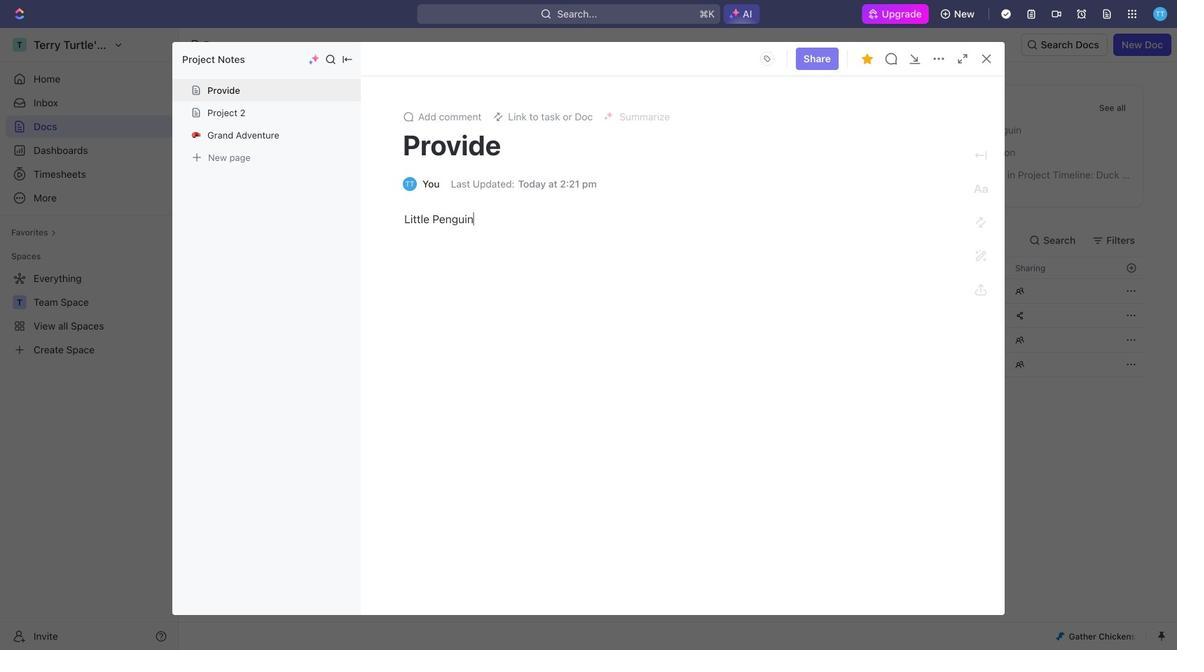 Task type: vqa. For each thing, say whether or not it's contained in the screenshot.
1st row from the bottom of the page
yes



Task type: describe. For each thing, give the bounding box(es) containing it.
dropdown menu image
[[756, 48, 778, 70]]

3 row from the top
[[212, 303, 1143, 329]]

cell for fourth row from the bottom of the page
[[895, 280, 1007, 303]]

tree inside 'sidebar' navigation
[[6, 268, 172, 362]]

cell for third row from the top
[[895, 304, 1007, 328]]

1 row from the top
[[212, 257, 1143, 280]]

5 row from the top
[[212, 352, 1143, 378]]

4 row from the top
[[212, 328, 1143, 353]]



Task type: locate. For each thing, give the bounding box(es) containing it.
3 cell from the top
[[895, 329, 1007, 352]]

row
[[212, 257, 1143, 280], [212, 279, 1143, 304], [212, 303, 1143, 329], [212, 328, 1143, 353], [212, 352, 1143, 378]]

cell for 4th row from the top
[[895, 329, 1007, 352]]

2 cell from the top
[[895, 304, 1007, 328]]

4 cell from the top
[[895, 353, 1007, 377]]

sidebar navigation
[[0, 28, 179, 651]]

1 cell from the top
[[895, 280, 1007, 303]]

cell
[[895, 280, 1007, 303], [895, 304, 1007, 328], [895, 329, 1007, 352], [895, 353, 1007, 377]]

cell for 5th row
[[895, 353, 1007, 377]]

drumstick bite image
[[1056, 633, 1065, 641]]

table
[[212, 257, 1143, 378]]

tree
[[6, 268, 172, 362]]

2 row from the top
[[212, 279, 1143, 304]]



